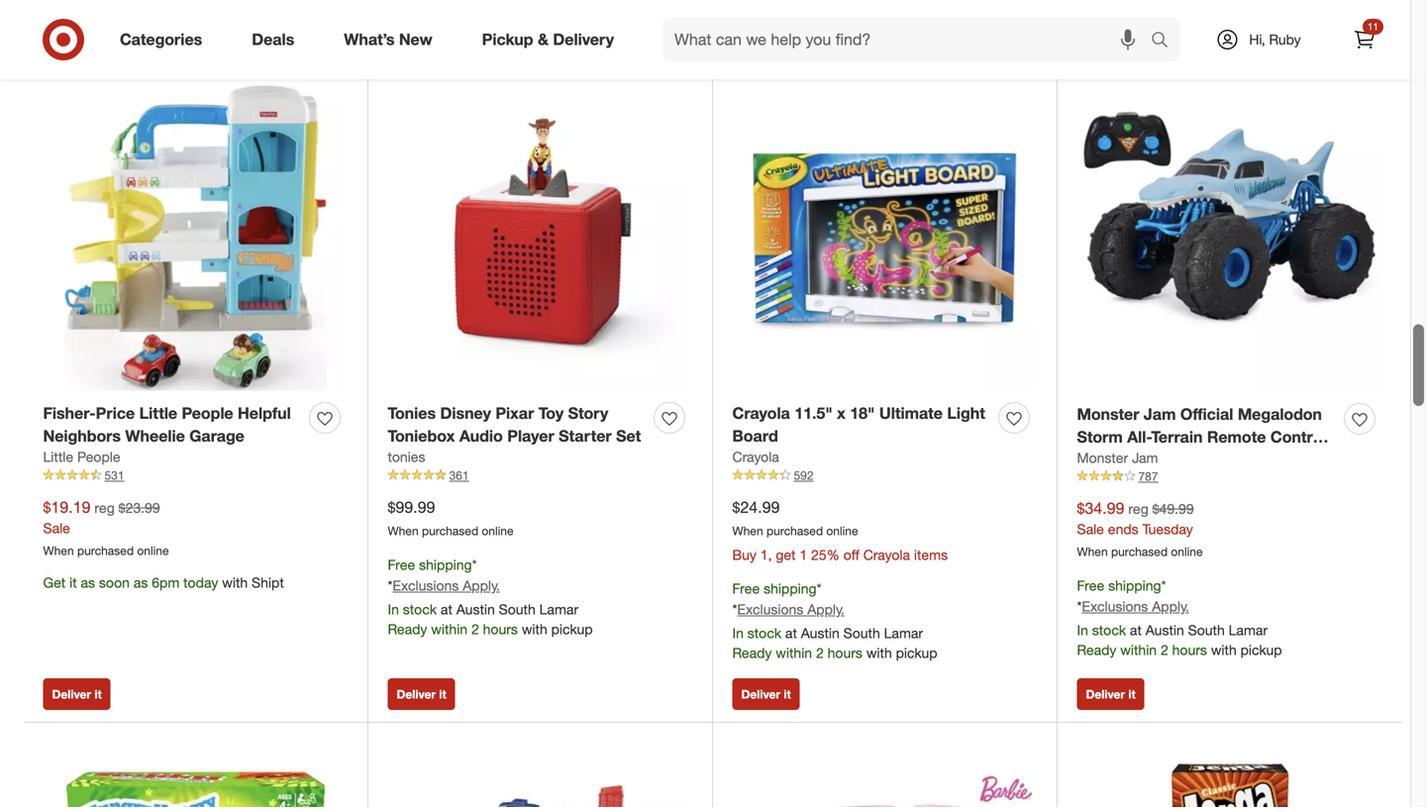 Task type: describe. For each thing, give the bounding box(es) containing it.
free for monster jam official megalodon storm all-terrain remote control monster truck - 1:15 scale
[[1077, 577, 1104, 594]]

today
[[183, 574, 218, 591]]

free for tonies disney pixar toy story toniebox audio player starter set
[[388, 556, 415, 573]]

1 horizontal spatial shipping
[[764, 580, 817, 597]]

11.5"
[[794, 403, 833, 423]]

361
[[449, 468, 469, 483]]

add
[[52, 30, 75, 45]]

531 link
[[43, 467, 348, 484]]

delivery
[[553, 30, 614, 49]]

toniebox
[[388, 426, 455, 445]]

11 link
[[1343, 18, 1386, 61]]

little inside fisher-price little people helpful neighbors wheelie garage
[[139, 403, 177, 423]]

what's
[[344, 30, 395, 49]]

categories link
[[103, 18, 227, 61]]

what's new
[[344, 30, 432, 49]]

hours for player
[[483, 620, 518, 638]]

$34.99
[[1077, 498, 1124, 518]]

in for tonies disney pixar toy story toniebox audio player starter set
[[388, 600, 399, 618]]

hi,
[[1249, 31, 1265, 48]]

remote
[[1207, 427, 1266, 446]]

apply. for remote
[[1152, 597, 1189, 615]]

crayola inside $24.99 when purchased online buy 1, get 1 25% off crayola items
[[863, 546, 910, 563]]

lamar for remote
[[1229, 621, 1268, 639]]

with for crayola 11.5" x 18" ultimate light board
[[866, 644, 892, 661]]

soon
[[99, 574, 130, 591]]

megalodon
[[1238, 404, 1322, 424]]

fisher-
[[43, 403, 96, 423]]

2 for player
[[471, 620, 479, 638]]

2 for remote
[[1161, 641, 1168, 658]]

787 link
[[1077, 468, 1383, 485]]

categories
[[120, 30, 202, 49]]

online inside $99.99 when purchased online
[[482, 524, 514, 538]]

little people
[[43, 448, 120, 466]]

$99.99
[[388, 497, 435, 517]]

add to cart
[[52, 30, 116, 45]]

audio
[[459, 426, 503, 445]]

deals link
[[235, 18, 319, 61]]

lamar for player
[[539, 600, 578, 618]]

1 horizontal spatial within
[[776, 644, 812, 661]]

$24.99
[[732, 497, 780, 517]]

control
[[1271, 427, 1327, 446]]

search
[[1142, 32, 1189, 51]]

1 horizontal spatial pickup
[[896, 644, 937, 661]]

crayola for crayola 11.5" x 18" ultimate light board
[[732, 403, 790, 423]]

1 horizontal spatial 2
[[816, 644, 824, 661]]

592 link
[[732, 467, 1037, 484]]

monster jam official megalodon storm all-terrain remote control monster truck - 1:15 scale
[[1077, 404, 1327, 469]]

hours for remote
[[1172, 641, 1207, 658]]

1
[[800, 546, 807, 563]]

with for monster jam official megalodon storm all-terrain remote control monster truck - 1:15 scale
[[1211, 641, 1237, 658]]

tonies disney pixar toy story toniebox audio player starter set link
[[388, 402, 646, 447]]

tonies
[[388, 448, 425, 466]]

off
[[844, 546, 859, 563]]

6pm
[[152, 574, 180, 591]]

11
[[1368, 20, 1379, 33]]

stock for player
[[403, 600, 437, 618]]

what's new link
[[327, 18, 457, 61]]

neighbors
[[43, 426, 121, 445]]

$24.99 when purchased online buy 1, get 1 25% off crayola items
[[732, 497, 948, 563]]

* down 25%
[[817, 580, 821, 597]]

monster jam link
[[1077, 448, 1158, 468]]

18"
[[850, 403, 875, 423]]

1,
[[760, 546, 772, 563]]

25%
[[811, 546, 840, 563]]

$23.99
[[118, 499, 160, 516]]

jam for monster jam official megalodon storm all-terrain remote control monster truck - 1:15 scale
[[1144, 404, 1176, 424]]

monster jam
[[1077, 449, 1158, 467]]

when inside $19.19 reg $23.99 sale when purchased online
[[43, 543, 74, 558]]

wheelie
[[125, 426, 185, 445]]

buy
[[732, 546, 757, 563]]

little people link
[[43, 447, 120, 467]]

1 horizontal spatial hours
[[828, 644, 863, 661]]

scale
[[1236, 450, 1277, 469]]

in for crayola 11.5" x 18" ultimate light board
[[732, 624, 744, 642]]

when inside $99.99 when purchased online
[[388, 524, 419, 538]]

-
[[1190, 450, 1196, 469]]

get it as soon as 6pm today with shipt
[[43, 574, 284, 591]]

x
[[837, 403, 846, 423]]

south for player
[[499, 600, 536, 618]]

1 horizontal spatial free shipping * * exclusions apply. in stock at  austin south lamar ready within 2 hours with pickup
[[732, 580, 937, 661]]

stock for remote
[[1092, 621, 1126, 639]]

tuesday
[[1142, 521, 1193, 538]]

all-
[[1127, 427, 1151, 446]]

items
[[914, 546, 948, 563]]

* down $99.99
[[388, 577, 393, 594]]

ultimate
[[879, 403, 943, 423]]

at for player
[[441, 600, 452, 618]]

storm
[[1077, 427, 1123, 446]]

story
[[568, 403, 608, 423]]

light
[[947, 403, 985, 423]]

sale for $34.99
[[1077, 521, 1104, 538]]

to
[[78, 30, 89, 45]]

1 horizontal spatial lamar
[[884, 624, 923, 642]]

531
[[104, 468, 124, 483]]

player
[[507, 426, 554, 445]]

add to cart button
[[43, 22, 125, 53]]

1 horizontal spatial south
[[843, 624, 880, 642]]

set
[[616, 426, 641, 445]]

deals
[[252, 30, 294, 49]]

purchased inside $19.19 reg $23.99 sale when purchased online
[[77, 543, 134, 558]]



Task type: vqa. For each thing, say whether or not it's contained in the screenshot.
top Jam
yes



Task type: locate. For each thing, give the bounding box(es) containing it.
0 horizontal spatial hours
[[483, 620, 518, 638]]

exclusions down 1,
[[737, 600, 803, 618]]

crayola down board on the bottom of the page
[[732, 448, 779, 466]]

reg for $19.19
[[94, 499, 115, 516]]

ready for player
[[388, 620, 427, 638]]

free shipping * * exclusions apply. in stock at  austin south lamar ready within 2 hours with pickup for remote
[[1077, 577, 1282, 658]]

exclusions apply. link
[[393, 577, 500, 594], [1082, 597, 1189, 615], [737, 600, 845, 618]]

* down $99.99 when purchased online
[[472, 556, 477, 573]]

reg for $34.99
[[1128, 500, 1149, 517]]

as left soon
[[81, 574, 95, 591]]

2 horizontal spatial 2
[[1161, 641, 1168, 658]]

exclusions apply. link down $99.99 when purchased online
[[393, 577, 500, 594]]

0 horizontal spatial people
[[77, 448, 120, 466]]

1 horizontal spatial people
[[182, 403, 233, 423]]

2 horizontal spatial exclusions apply. link
[[1082, 597, 1189, 615]]

online inside $34.99 reg $49.99 sale ends tuesday when purchased online
[[1171, 544, 1203, 559]]

get
[[43, 574, 66, 591]]

apply. for player
[[463, 577, 500, 594]]

jenga game image
[[1077, 742, 1383, 807], [1077, 742, 1383, 807]]

2 horizontal spatial hours
[[1172, 641, 1207, 658]]

monster for monster jam official megalodon storm all-terrain remote control monster truck - 1:15 scale
[[1077, 404, 1139, 424]]

south for remote
[[1188, 621, 1225, 639]]

terrain
[[1151, 427, 1203, 446]]

2 horizontal spatial ready
[[1077, 641, 1117, 658]]

1 horizontal spatial exclusions
[[737, 600, 803, 618]]

$19.19
[[43, 497, 91, 517]]

jam inside 'monster jam official megalodon storm all-terrain remote control monster truck - 1:15 scale'
[[1144, 404, 1176, 424]]

purchased down ends
[[1111, 544, 1168, 559]]

exclusions for player
[[393, 577, 459, 594]]

ready
[[388, 620, 427, 638], [1077, 641, 1117, 658], [732, 644, 772, 661]]

tonies
[[388, 403, 436, 423]]

exclusions apply. link for remote
[[1082, 597, 1189, 615]]

0 horizontal spatial austin
[[456, 600, 495, 618]]

ends
[[1108, 521, 1139, 538]]

purchased inside $24.99 when purchased online buy 1, get 1 25% off crayola items
[[767, 524, 823, 538]]

1 horizontal spatial little
[[139, 403, 177, 423]]

people inside fisher-price little people helpful neighbors wheelie garage
[[182, 403, 233, 423]]

pickup for control
[[1241, 641, 1282, 658]]

hi, ruby
[[1249, 31, 1301, 48]]

1 vertical spatial people
[[77, 448, 120, 466]]

shipping for remote
[[1108, 577, 1161, 594]]

cart
[[93, 30, 116, 45]]

toy
[[538, 403, 564, 423]]

people up garage
[[182, 403, 233, 423]]

0 horizontal spatial south
[[499, 600, 536, 618]]

0 horizontal spatial reg
[[94, 499, 115, 516]]

0 vertical spatial jam
[[1144, 404, 1176, 424]]

361 link
[[388, 467, 693, 484]]

1 horizontal spatial apply.
[[807, 600, 845, 618]]

*
[[472, 556, 477, 573], [388, 577, 393, 594], [1161, 577, 1166, 594], [817, 580, 821, 597], [1077, 597, 1082, 615], [732, 600, 737, 618]]

free down $99.99
[[388, 556, 415, 573]]

get
[[776, 546, 796, 563]]

1 horizontal spatial austin
[[801, 624, 840, 642]]

shipping for player
[[419, 556, 472, 573]]

purchased up soon
[[77, 543, 134, 558]]

tonies disney pixar toy story toniebox audio player starter set image
[[388, 86, 693, 391], [388, 86, 693, 391]]

&
[[538, 30, 549, 49]]

online inside $19.19 reg $23.99 sale when purchased online
[[137, 543, 169, 558]]

1 horizontal spatial exclusions apply. link
[[737, 600, 845, 618]]

crayola 11.5" x 18" ultimate light board image
[[732, 86, 1037, 391], [732, 86, 1037, 391]]

in
[[388, 600, 399, 618], [1077, 621, 1088, 639], [732, 624, 744, 642]]

$99.99 when purchased online
[[388, 497, 514, 538]]

0 horizontal spatial free shipping * * exclusions apply. in stock at  austin south lamar ready within 2 hours with pickup
[[388, 556, 593, 638]]

apply.
[[463, 577, 500, 594], [1152, 597, 1189, 615], [807, 600, 845, 618]]

crayola
[[732, 403, 790, 423], [732, 448, 779, 466], [863, 546, 910, 563]]

apply. down tuesday
[[1152, 597, 1189, 615]]

1 monster from the top
[[1077, 404, 1139, 424]]

sale down $34.99
[[1077, 521, 1104, 538]]

0 horizontal spatial within
[[431, 620, 468, 638]]

exclusions down ends
[[1082, 597, 1148, 615]]

2 horizontal spatial shipping
[[1108, 577, 1161, 594]]

2 horizontal spatial south
[[1188, 621, 1225, 639]]

2 vertical spatial crayola
[[863, 546, 910, 563]]

exclusions apply. link for player
[[393, 577, 500, 594]]

What can we help you find? suggestions appear below search field
[[663, 18, 1156, 61]]

$19.19 reg $23.99 sale when purchased online
[[43, 497, 169, 558]]

little up wheelie
[[139, 403, 177, 423]]

shipping down $34.99 reg $49.99 sale ends tuesday when purchased online
[[1108, 577, 1161, 594]]

crayola 11.5" x 18" ultimate light board
[[732, 403, 985, 445]]

purchased up 1
[[767, 524, 823, 538]]

1 horizontal spatial ready
[[732, 644, 772, 661]]

0 horizontal spatial shipping
[[419, 556, 472, 573]]

free down $34.99 reg $49.99 sale ends tuesday when purchased online
[[1077, 577, 1104, 594]]

1 horizontal spatial as
[[134, 574, 148, 591]]

3 monster from the top
[[1077, 450, 1139, 469]]

apply. down 25%
[[807, 600, 845, 618]]

pickup
[[551, 620, 593, 638], [1241, 641, 1282, 658], [896, 644, 937, 661]]

0 horizontal spatial exclusions apply. link
[[393, 577, 500, 594]]

0 vertical spatial people
[[182, 403, 233, 423]]

$49.99
[[1152, 500, 1194, 517]]

free shipping * * exclusions apply. in stock at  austin south lamar ready within 2 hours with pickup down tuesday
[[1077, 577, 1282, 658]]

2 horizontal spatial within
[[1120, 641, 1157, 658]]

0 horizontal spatial 2
[[471, 620, 479, 638]]

barbie club chelsea camper playset image
[[732, 742, 1037, 807], [732, 742, 1037, 807]]

monster jam official megalodon storm all-terrain remote control monster truck - 1:15 scale image
[[1077, 86, 1383, 392], [1077, 86, 1383, 392]]

online
[[482, 524, 514, 538], [826, 524, 858, 538], [137, 543, 169, 558], [1171, 544, 1203, 559]]

online down 361 link
[[482, 524, 514, 538]]

reg down the 531
[[94, 499, 115, 516]]

0 horizontal spatial in
[[388, 600, 399, 618]]

reg inside $19.19 reg $23.99 sale when purchased online
[[94, 499, 115, 516]]

deliver it button
[[388, 22, 455, 53], [732, 22, 800, 53], [1077, 22, 1145, 53], [43, 678, 111, 710], [388, 678, 455, 710], [732, 678, 800, 710], [1077, 678, 1145, 710]]

0 horizontal spatial at
[[441, 600, 452, 618]]

as left 6pm
[[134, 574, 148, 591]]

1 vertical spatial jam
[[1132, 449, 1158, 467]]

pickup
[[482, 30, 533, 49]]

0 horizontal spatial little
[[43, 448, 73, 466]]

austin
[[456, 600, 495, 618], [1146, 621, 1184, 639], [801, 624, 840, 642]]

2 horizontal spatial pickup
[[1241, 641, 1282, 658]]

starter
[[559, 426, 612, 445]]

shipping down get in the right of the page
[[764, 580, 817, 597]]

1:15
[[1200, 450, 1231, 469]]

0 horizontal spatial sale
[[43, 520, 70, 537]]

price
[[96, 403, 135, 423]]

little
[[139, 403, 177, 423], [43, 448, 73, 466]]

truck
[[1144, 450, 1185, 469]]

0 horizontal spatial pickup
[[551, 620, 593, 638]]

within for player
[[431, 620, 468, 638]]

0 horizontal spatial apply.
[[463, 577, 500, 594]]

reg
[[94, 499, 115, 516], [1128, 500, 1149, 517]]

sale
[[43, 520, 70, 537], [1077, 521, 1104, 538]]

when inside $24.99 when purchased online buy 1, get 1 25% off crayola items
[[732, 524, 763, 538]]

as
[[81, 574, 95, 591], [134, 574, 148, 591]]

when down $34.99
[[1077, 544, 1108, 559]]

austin for player
[[456, 600, 495, 618]]

jam up terrain
[[1144, 404, 1176, 424]]

ruby
[[1269, 31, 1301, 48]]

when up get
[[43, 543, 74, 558]]

crayola link
[[732, 447, 779, 467]]

sale down $19.19 at the bottom left of page
[[43, 520, 70, 537]]

2 monster from the top
[[1077, 449, 1128, 467]]

online down tuesday
[[1171, 544, 1203, 559]]

* down tuesday
[[1161, 577, 1166, 594]]

shipping down $99.99 when purchased online
[[419, 556, 472, 573]]

sale for $19.19
[[43, 520, 70, 537]]

2 horizontal spatial exclusions
[[1082, 597, 1148, 615]]

within for remote
[[1120, 641, 1157, 658]]

tonies disney pixar toy story toniebox audio player starter set
[[388, 403, 641, 445]]

0 horizontal spatial ready
[[388, 620, 427, 638]]

sale inside $19.19 reg $23.99 sale when purchased online
[[43, 520, 70, 537]]

board
[[732, 426, 778, 445]]

search button
[[1142, 18, 1189, 65]]

free
[[388, 556, 415, 573], [1077, 577, 1104, 594], [732, 580, 760, 597]]

with
[[222, 574, 248, 591], [522, 620, 547, 638], [1211, 641, 1237, 658], [866, 644, 892, 661]]

592
[[794, 468, 814, 483]]

pickup for starter
[[551, 620, 593, 638]]

official
[[1180, 404, 1233, 424]]

little inside little people link
[[43, 448, 73, 466]]

0 vertical spatial crayola
[[732, 403, 790, 423]]

south
[[499, 600, 536, 618], [1188, 621, 1225, 639], [843, 624, 880, 642]]

free shipping * * exclusions apply. in stock at  austin south lamar ready within 2 hours with pickup for player
[[388, 556, 593, 638]]

helpful
[[238, 403, 291, 423]]

1 horizontal spatial in
[[732, 624, 744, 642]]

purchased inside $99.99 when purchased online
[[422, 524, 478, 538]]

crayola up board on the bottom of the page
[[732, 403, 790, 423]]

reg up ends
[[1128, 500, 1149, 517]]

1 vertical spatial crayola
[[732, 448, 779, 466]]

free shipping * * exclusions apply. in stock at  austin south lamar ready within 2 hours with pickup down 25%
[[732, 580, 937, 661]]

crayola for crayola
[[732, 448, 779, 466]]

disney
[[440, 403, 491, 423]]

with for tonies disney pixar toy story toniebox audio player starter set
[[522, 620, 547, 638]]

2 horizontal spatial at
[[1130, 621, 1142, 639]]

when up buy
[[732, 524, 763, 538]]

people up the 531
[[77, 448, 120, 466]]

purchased inside $34.99 reg $49.99 sale ends tuesday when purchased online
[[1111, 544, 1168, 559]]

0 horizontal spatial lamar
[[539, 600, 578, 618]]

sale inside $34.99 reg $49.99 sale ends tuesday when purchased online
[[1077, 521, 1104, 538]]

pickup & delivery link
[[465, 18, 639, 61]]

hot wheels ultra hots sto & go trackset image
[[388, 742, 693, 807], [388, 742, 693, 807]]

free shipping * * exclusions apply. in stock at  austin south lamar ready within 2 hours with pickup down $99.99 when purchased online
[[388, 556, 593, 638]]

1 horizontal spatial free
[[732, 580, 760, 597]]

crayola inside crayola 11.5" x 18" ultimate light board
[[732, 403, 790, 423]]

online up off
[[826, 524, 858, 538]]

0 horizontal spatial as
[[81, 574, 95, 591]]

2 horizontal spatial stock
[[1092, 621, 1126, 639]]

787
[[1138, 469, 1158, 484]]

monster for monster jam
[[1077, 449, 1128, 467]]

exclusions for remote
[[1082, 597, 1148, 615]]

at for remote
[[1130, 621, 1142, 639]]

hungry hungry hippos game image
[[43, 742, 348, 807], [43, 742, 348, 807]]

garage
[[189, 426, 244, 445]]

fisher-price little people helpful neighbors wheelie garage image
[[43, 86, 348, 391], [43, 86, 348, 391]]

jam up 787
[[1132, 449, 1158, 467]]

* down buy
[[732, 600, 737, 618]]

purchased
[[422, 524, 478, 538], [767, 524, 823, 538], [77, 543, 134, 558], [1111, 544, 1168, 559]]

crayola right off
[[863, 546, 910, 563]]

jam for monster jam
[[1132, 449, 1158, 467]]

exclusions apply. link down $34.99 reg $49.99 sale ends tuesday when purchased online
[[1082, 597, 1189, 615]]

online inside $24.99 when purchased online buy 1, get 1 25% off crayola items
[[826, 524, 858, 538]]

ready for remote
[[1077, 641, 1117, 658]]

0 horizontal spatial exclusions
[[393, 577, 459, 594]]

2 as from the left
[[134, 574, 148, 591]]

when inside $34.99 reg $49.99 sale ends tuesday when purchased online
[[1077, 544, 1108, 559]]

purchased down $99.99
[[422, 524, 478, 538]]

$34.99 reg $49.99 sale ends tuesday when purchased online
[[1077, 498, 1203, 559]]

1 horizontal spatial sale
[[1077, 521, 1104, 538]]

in for monster jam official megalodon storm all-terrain remote control monster truck - 1:15 scale
[[1077, 621, 1088, 639]]

monster jam official megalodon storm all-terrain remote control monster truck - 1:15 scale link
[[1077, 403, 1336, 469]]

new
[[399, 30, 432, 49]]

when
[[388, 524, 419, 538], [732, 524, 763, 538], [43, 543, 74, 558], [1077, 544, 1108, 559]]

2 horizontal spatial in
[[1077, 621, 1088, 639]]

when down $99.99
[[388, 524, 419, 538]]

1 vertical spatial little
[[43, 448, 73, 466]]

pixar
[[496, 403, 534, 423]]

1 horizontal spatial stock
[[748, 624, 781, 642]]

1 horizontal spatial reg
[[1128, 500, 1149, 517]]

austin for remote
[[1146, 621, 1184, 639]]

2 horizontal spatial apply.
[[1152, 597, 1189, 615]]

crayola 11.5" x 18" ultimate light board link
[[732, 402, 991, 447]]

exclusions
[[393, 577, 459, 594], [1082, 597, 1148, 615], [737, 600, 803, 618]]

exclusions down $99.99 when purchased online
[[393, 577, 459, 594]]

* down $34.99 reg $49.99 sale ends tuesday when purchased online
[[1077, 597, 1082, 615]]

fisher-price little people helpful neighbors wheelie garage
[[43, 403, 291, 445]]

shipt
[[252, 574, 284, 591]]

stock
[[403, 600, 437, 618], [1092, 621, 1126, 639], [748, 624, 781, 642]]

2 horizontal spatial austin
[[1146, 621, 1184, 639]]

2 horizontal spatial free shipping * * exclusions apply. in stock at  austin south lamar ready within 2 hours with pickup
[[1077, 577, 1282, 658]]

0 vertical spatial little
[[139, 403, 177, 423]]

2 horizontal spatial lamar
[[1229, 621, 1268, 639]]

apply. down $99.99 when purchased online
[[463, 577, 500, 594]]

2 horizontal spatial free
[[1077, 577, 1104, 594]]

fisher-price little people helpful neighbors wheelie garage link
[[43, 402, 302, 447]]

1 as from the left
[[81, 574, 95, 591]]

lamar
[[539, 600, 578, 618], [1229, 621, 1268, 639], [884, 624, 923, 642]]

2
[[471, 620, 479, 638], [1161, 641, 1168, 658], [816, 644, 824, 661]]

0 horizontal spatial free
[[388, 556, 415, 573]]

free shipping * * exclusions apply. in stock at  austin south lamar ready within 2 hours with pickup
[[388, 556, 593, 638], [1077, 577, 1282, 658], [732, 580, 937, 661]]

tonies link
[[388, 447, 425, 467]]

1 horizontal spatial at
[[785, 624, 797, 642]]

exclusions apply. link down get in the right of the page
[[737, 600, 845, 618]]

little down neighbors
[[43, 448, 73, 466]]

reg inside $34.99 reg $49.99 sale ends tuesday when purchased online
[[1128, 500, 1149, 517]]

free for crayola 11.5" x 18" ultimate light board
[[732, 580, 760, 597]]

0 horizontal spatial stock
[[403, 600, 437, 618]]

free down buy
[[732, 580, 760, 597]]

online up get it as soon as 6pm today with shipt
[[137, 543, 169, 558]]



